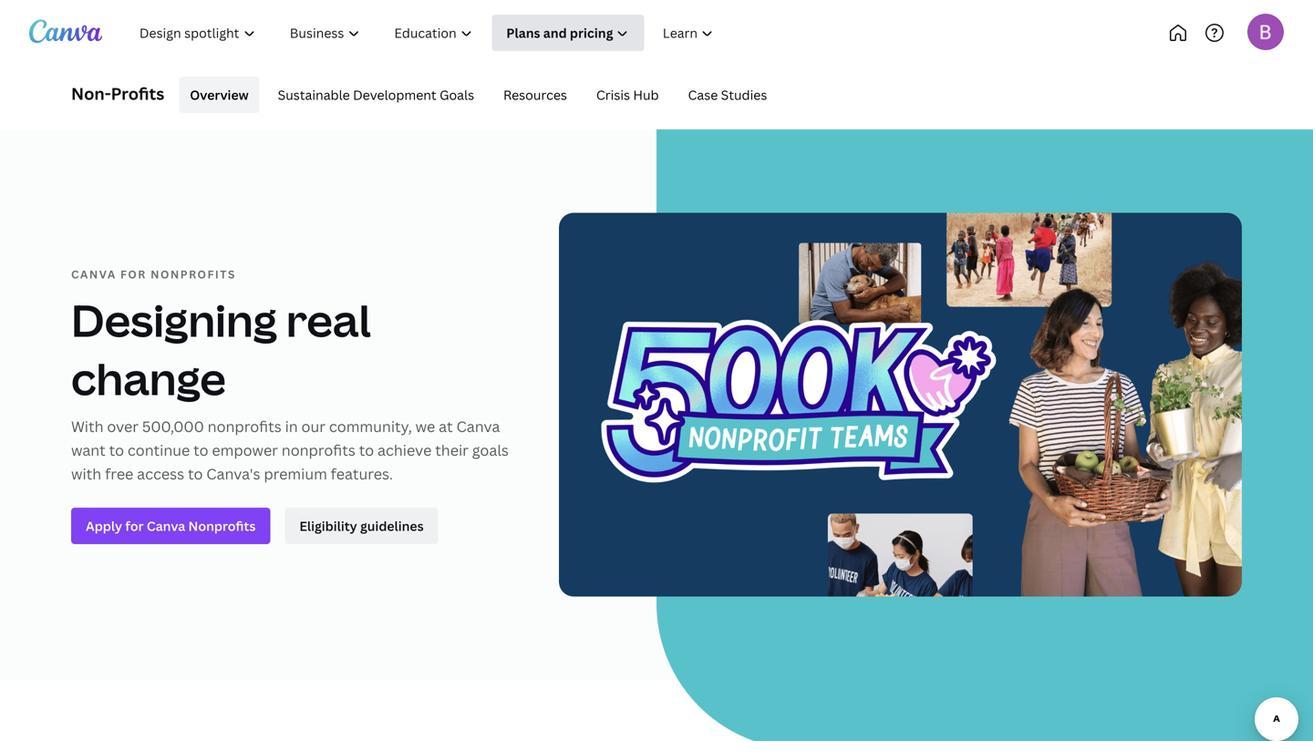 Task type: describe. For each thing, give the bounding box(es) containing it.
eligibility guidelines link
[[285, 508, 438, 545]]

development
[[353, 86, 437, 104]]

crisis hub
[[597, 86, 659, 104]]

with
[[71, 464, 101, 484]]

menu bar containing overview
[[172, 77, 779, 113]]

free
[[105, 464, 133, 484]]

resources link
[[493, 77, 578, 113]]

1 vertical spatial nonprofits
[[208, 417, 282, 437]]

hub
[[634, 86, 659, 104]]

2 vertical spatial nonprofits
[[282, 441, 356, 460]]

sustainable development goals
[[278, 86, 475, 104]]

case studies link
[[678, 77, 779, 113]]

real
[[286, 290, 371, 350]]

overview
[[190, 86, 249, 104]]

their
[[435, 441, 469, 460]]

crisis hub link
[[586, 77, 670, 113]]

sustainable
[[278, 86, 350, 104]]

nonprofits
[[188, 518, 256, 535]]

apply for canva nonprofits
[[86, 518, 256, 535]]

for for designing
[[120, 267, 147, 282]]

resources
[[504, 86, 567, 104]]

profits
[[111, 83, 165, 105]]

0 vertical spatial nonprofits
[[151, 267, 236, 282]]

change
[[71, 349, 226, 408]]

to right access in the left of the page
[[188, 464, 203, 484]]

goals
[[440, 86, 475, 104]]

canva for nonprofits designing real change with over 500,000 nonprofits in our community, we at canva want to continue to empower nonprofits to achieve their goals with free access to canva's premium features.
[[71, 267, 509, 484]]

canva's
[[206, 464, 260, 484]]

non-profits
[[71, 83, 165, 105]]

crisis
[[597, 86, 630, 104]]

want
[[71, 441, 106, 460]]

studies
[[721, 86, 768, 104]]

500,000
[[142, 417, 204, 437]]



Task type: vqa. For each thing, say whether or not it's contained in the screenshot.
the left Canva
yes



Task type: locate. For each thing, give the bounding box(es) containing it.
top level navigation element
[[124, 15, 791, 51]]

to
[[109, 441, 124, 460], [194, 441, 209, 460], [359, 441, 374, 460], [188, 464, 203, 484]]

case
[[688, 86, 718, 104]]

to down community,
[[359, 441, 374, 460]]

canva
[[71, 267, 117, 282], [457, 417, 500, 437], [147, 518, 185, 535]]

goals
[[472, 441, 509, 460]]

1 horizontal spatial canva
[[147, 518, 185, 535]]

access
[[137, 464, 184, 484]]

eligibility
[[300, 518, 357, 535]]

for up designing
[[120, 267, 147, 282]]

over
[[107, 417, 139, 437]]

achieve
[[378, 441, 432, 460]]

non-
[[71, 83, 111, 105]]

designing
[[71, 290, 277, 350]]

1 vertical spatial for
[[125, 518, 144, 535]]

community,
[[329, 417, 412, 437]]

canva for nonprofit image
[[559, 213, 1243, 597]]

apply
[[86, 518, 122, 535]]

apply for canva nonprofits link
[[71, 508, 270, 545]]

for inside canva for nonprofits designing real change with over 500,000 nonprofits in our community, we at canva want to continue to empower nonprofits to achieve their goals with free access to canva's premium features.
[[120, 267, 147, 282]]

nonprofits down our
[[282, 441, 356, 460]]

sustainable development goals link
[[267, 77, 485, 113]]

for inside apply for canva nonprofits link
[[125, 518, 144, 535]]

0 vertical spatial canva
[[71, 267, 117, 282]]

0 vertical spatial for
[[120, 267, 147, 282]]

overview link
[[179, 77, 260, 113]]

1 vertical spatial canva
[[457, 417, 500, 437]]

for right apply
[[125, 518, 144, 535]]

for for nonprofits
[[125, 518, 144, 535]]

at
[[439, 417, 453, 437]]

with
[[71, 417, 104, 437]]

continue
[[128, 441, 190, 460]]

menu bar
[[172, 77, 779, 113]]

in
[[285, 417, 298, 437]]

for
[[120, 267, 147, 282], [125, 518, 144, 535]]

we
[[416, 417, 435, 437]]

guidelines
[[360, 518, 424, 535]]

eligibility guidelines
[[300, 518, 424, 535]]

nonprofits up designing
[[151, 267, 236, 282]]

2 horizontal spatial canva
[[457, 417, 500, 437]]

empower
[[212, 441, 278, 460]]

our
[[302, 417, 326, 437]]

nonprofits
[[151, 267, 236, 282], [208, 417, 282, 437], [282, 441, 356, 460]]

to up free
[[109, 441, 124, 460]]

nonprofits up empower
[[208, 417, 282, 437]]

case studies
[[688, 86, 768, 104]]

to down the 500,000
[[194, 441, 209, 460]]

0 horizontal spatial canva
[[71, 267, 117, 282]]

2 vertical spatial canva
[[147, 518, 185, 535]]

features.
[[331, 464, 393, 484]]

premium
[[264, 464, 327, 484]]



